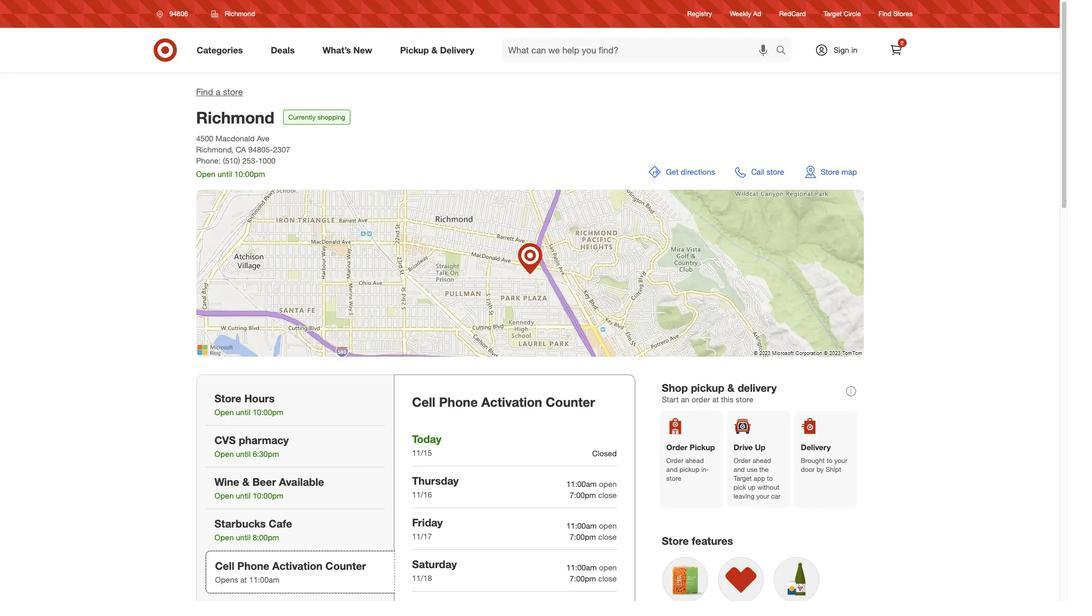 Task type: describe. For each thing, give the bounding box(es) containing it.
to inside drive up order ahead and use the target app to pick up without leaving your car
[[768, 474, 774, 483]]

11:00am open 7:00pm close for thursday
[[567, 479, 617, 500]]

11/15
[[412, 448, 432, 458]]

close for saturday
[[599, 574, 617, 583]]

pickup inside order pickup order ahead and pickup in- store
[[680, 465, 700, 474]]

at inside shop pickup & delivery start an order at this store
[[713, 395, 720, 404]]

delivery inside pickup & delivery link
[[440, 44, 475, 55]]

ca
[[236, 145, 246, 154]]

call
[[752, 167, 765, 176]]

in
[[852, 45, 858, 55]]

cell phone activation counter
[[412, 394, 595, 410]]

activation for cell phone activation counter opens at 11:00am
[[272, 559, 323, 572]]

find stores
[[879, 10, 913, 18]]

store map
[[821, 167, 858, 176]]

open for store hours
[[215, 408, 234, 417]]

wine
[[215, 475, 239, 488]]

friday 11/17
[[412, 516, 443, 541]]

order for drive up
[[734, 457, 751, 465]]

10:00pm inside store hours open until 10:00pm
[[253, 408, 284, 417]]

open inside wine & beer available open until 10:00pm
[[215, 491, 234, 501]]

thursday 11/16
[[412, 474, 459, 499]]

drive up order ahead and use the target app to pick up without leaving your car
[[734, 443, 781, 501]]

weekly ad
[[730, 10, 762, 18]]

store capabilities with hours, vertical tabs tab list
[[196, 375, 395, 601]]

currently shopping
[[288, 113, 346, 121]]

get
[[666, 167, 679, 176]]

map
[[842, 167, 858, 176]]

new
[[354, 44, 373, 55]]

cvs
[[215, 434, 236, 446]]

thursday
[[412, 474, 459, 487]]

11/17
[[412, 532, 432, 541]]

shop pickup & delivery start an order at this store
[[662, 381, 777, 404]]

target inside drive up order ahead and use the target app to pick up without leaving your car
[[734, 474, 752, 483]]

ahead for up
[[753, 457, 772, 465]]

cell phone activation counter opens at 11:00am
[[215, 559, 366, 585]]

richmond map image
[[196, 190, 864, 357]]

1 horizontal spatial target
[[824, 10, 842, 18]]

get directions
[[666, 167, 716, 176]]

close for friday
[[599, 532, 617, 542]]

11:00am for thursday
[[567, 479, 597, 489]]

call store button
[[729, 159, 791, 185]]

starbucks
[[215, 517, 266, 530]]

ahead for pickup
[[686, 457, 704, 465]]

weekly
[[730, 10, 752, 18]]

target circle
[[824, 10, 862, 18]]

store inside shop pickup & delivery start an order at this store
[[736, 395, 754, 404]]

friday
[[412, 516, 443, 529]]

11:00am open 7:00pm close for friday
[[567, 521, 617, 542]]

search button
[[771, 38, 798, 65]]

0 horizontal spatial pickup
[[400, 44, 429, 55]]

to inside the delivery brought to your door by shipt
[[827, 457, 833, 465]]

253-
[[242, 156, 258, 165]]

richmond,
[[196, 145, 234, 154]]

8:00pm
[[253, 533, 279, 542]]

weekly ad link
[[730, 9, 762, 19]]

get directions link
[[642, 159, 722, 185]]

shopping
[[318, 113, 346, 121]]

saturday
[[412, 558, 457, 571]]

10:00pm inside 4500 macdonald ave richmond, ca 94805-2307 phone: (510) 253-1000 open until 10:00pm
[[234, 169, 265, 179]]

closed
[[593, 449, 617, 458]]

find stores link
[[879, 9, 913, 19]]

1000
[[258, 156, 276, 165]]

2
[[901, 40, 904, 46]]

counter for cell phone activation counter
[[546, 394, 595, 410]]

starbucks cafe open until 8:00pm
[[215, 517, 292, 542]]

store map button
[[798, 159, 864, 185]]

open for saturday
[[599, 563, 617, 572]]

use
[[747, 465, 758, 474]]

11:00am for friday
[[567, 521, 597, 530]]

& inside shop pickup & delivery start an order at this store
[[728, 381, 735, 394]]

pick
[[734, 483, 747, 492]]

saturday 11/18
[[412, 558, 457, 583]]

and for order
[[667, 465, 678, 474]]

up
[[748, 483, 756, 492]]

your inside drive up order ahead and use the target app to pick up without leaving your car
[[757, 492, 770, 501]]

until for starbucks
[[236, 533, 251, 542]]

1 vertical spatial richmond
[[196, 107, 275, 127]]

search
[[771, 45, 798, 57]]

target circle link
[[824, 9, 862, 19]]

shipt
[[826, 465, 842, 474]]

4500 macdonald ave richmond, ca 94805-2307 phone: (510) 253-1000 open until 10:00pm
[[196, 134, 291, 179]]

cvs pharmacy open until 6:30pm
[[215, 434, 289, 459]]

11:00am for saturday
[[567, 563, 597, 572]]

& for delivery
[[432, 44, 438, 55]]

deals link
[[261, 38, 309, 62]]

available
[[279, 475, 324, 488]]

what's new link
[[313, 38, 386, 62]]

cafe
[[269, 517, 292, 530]]

ave
[[257, 134, 270, 143]]

app
[[754, 474, 766, 483]]

registry
[[688, 10, 713, 18]]

until for store
[[236, 408, 251, 417]]

What can we help you find? suggestions appear below search field
[[502, 38, 779, 62]]

ad
[[754, 10, 762, 18]]

cell for cell phone activation counter
[[412, 394, 436, 410]]

6:30pm
[[253, 449, 279, 459]]

store inside button
[[767, 167, 785, 176]]

pickup inside order pickup order ahead and pickup in- store
[[690, 443, 716, 452]]



Task type: locate. For each thing, give the bounding box(es) containing it.
1 vertical spatial cell
[[215, 559, 235, 572]]

0 vertical spatial close
[[599, 490, 617, 500]]

1 vertical spatial 11:00am open 7:00pm close
[[567, 521, 617, 542]]

2 11:00am open 7:00pm close from the top
[[567, 521, 617, 542]]

2 open from the top
[[599, 521, 617, 530]]

store inside order pickup order ahead and pickup in- store
[[667, 474, 682, 483]]

pickup & delivery link
[[391, 38, 489, 62]]

and left 'use'
[[734, 465, 745, 474]]

0 vertical spatial phone
[[439, 394, 478, 410]]

0 horizontal spatial phone
[[237, 559, 270, 572]]

1 vertical spatial your
[[757, 492, 770, 501]]

1 horizontal spatial at
[[713, 395, 720, 404]]

2 horizontal spatial store
[[821, 167, 840, 176]]

and inside drive up order ahead and use the target app to pick up without leaving your car
[[734, 465, 745, 474]]

0 vertical spatial pickup
[[400, 44, 429, 55]]

richmond up macdonald
[[196, 107, 275, 127]]

1 ahead from the left
[[686, 457, 704, 465]]

until down hours
[[236, 408, 251, 417]]

open inside 4500 macdonald ave richmond, ca 94805-2307 phone: (510) 253-1000 open until 10:00pm
[[196, 169, 216, 179]]

categories
[[197, 44, 243, 55]]

2 vertical spatial 7:00pm
[[570, 574, 597, 583]]

1 close from the top
[[599, 490, 617, 500]]

deals
[[271, 44, 295, 55]]

(510)
[[223, 156, 240, 165]]

10:00pm inside wine & beer available open until 10:00pm
[[253, 491, 284, 501]]

until down (510)
[[218, 169, 232, 179]]

and left in-
[[667, 465, 678, 474]]

94806 button
[[149, 4, 200, 24]]

until down starbucks
[[236, 533, 251, 542]]

cell up opens
[[215, 559, 235, 572]]

until inside 4500 macdonald ave richmond, ca 94805-2307 phone: (510) 253-1000 open until 10:00pm
[[218, 169, 232, 179]]

until inside wine & beer available open until 10:00pm
[[236, 491, 251, 501]]

your
[[835, 457, 848, 465], [757, 492, 770, 501]]

0 vertical spatial counter
[[546, 394, 595, 410]]

open for cvs pharmacy
[[215, 449, 234, 459]]

and for drive
[[734, 465, 745, 474]]

your down without
[[757, 492, 770, 501]]

in-
[[702, 465, 710, 474]]

beer
[[253, 475, 276, 488]]

at inside cell phone activation counter opens at 11:00am
[[241, 575, 247, 585]]

call store
[[752, 167, 785, 176]]

shop
[[662, 381, 688, 394]]

2 vertical spatial &
[[242, 475, 250, 488]]

open inside starbucks cafe open until 8:00pm
[[215, 533, 234, 542]]

2 link
[[884, 38, 909, 62]]

2 ahead from the left
[[753, 457, 772, 465]]

ahead up the
[[753, 457, 772, 465]]

94805-
[[248, 145, 273, 154]]

1 vertical spatial activation
[[272, 559, 323, 572]]

until inside starbucks cafe open until 8:00pm
[[236, 533, 251, 542]]

to up without
[[768, 474, 774, 483]]

hours
[[245, 392, 275, 405]]

11/16
[[412, 490, 432, 499]]

1 and from the left
[[667, 465, 678, 474]]

richmond up categories link
[[225, 9, 255, 18]]

this
[[722, 395, 734, 404]]

until for cvs
[[236, 449, 251, 459]]

phone up today
[[439, 394, 478, 410]]

circle
[[844, 10, 862, 18]]

leaving
[[734, 492, 755, 501]]

phone up opens
[[237, 559, 270, 572]]

find for find a store
[[196, 86, 213, 97]]

2 vertical spatial 10:00pm
[[253, 491, 284, 501]]

0 vertical spatial store
[[821, 167, 840, 176]]

find
[[879, 10, 892, 18], [196, 86, 213, 97]]

0 horizontal spatial find
[[196, 86, 213, 97]]

redcard link
[[780, 9, 806, 19]]

0 vertical spatial your
[[835, 457, 848, 465]]

2 vertical spatial 11:00am open 7:00pm close
[[567, 563, 617, 583]]

1 horizontal spatial and
[[734, 465, 745, 474]]

today
[[412, 432, 442, 445]]

sign in
[[834, 45, 858, 55]]

activation
[[482, 394, 543, 410], [272, 559, 323, 572]]

cell for cell phone activation counter opens at 11:00am
[[215, 559, 235, 572]]

activation inside cell phone activation counter opens at 11:00am
[[272, 559, 323, 572]]

1 vertical spatial open
[[599, 521, 617, 530]]

and inside order pickup order ahead and pickup in- store
[[667, 465, 678, 474]]

4500
[[196, 134, 214, 143]]

phone inside cell phone activation counter opens at 11:00am
[[237, 559, 270, 572]]

delivery inside the delivery brought to your door by shipt
[[801, 443, 831, 452]]

until left the 6:30pm
[[236, 449, 251, 459]]

1 vertical spatial 7:00pm
[[570, 532, 597, 542]]

without
[[758, 483, 780, 492]]

until down wine
[[236, 491, 251, 501]]

open for thursday
[[599, 479, 617, 489]]

pickup left in-
[[680, 465, 700, 474]]

open inside store hours open until 10:00pm
[[215, 408, 234, 417]]

drive
[[734, 443, 753, 452]]

store features
[[662, 535, 734, 547]]

open for starbucks cafe
[[215, 533, 234, 542]]

11/18
[[412, 573, 432, 583]]

order for order pickup
[[667, 457, 684, 465]]

open down wine
[[215, 491, 234, 501]]

7:00pm for thursday
[[570, 490, 597, 500]]

1 vertical spatial 10:00pm
[[253, 408, 284, 417]]

ahead up in-
[[686, 457, 704, 465]]

2 vertical spatial store
[[662, 535, 689, 547]]

1 vertical spatial &
[[728, 381, 735, 394]]

find a store link
[[196, 86, 243, 97]]

0 vertical spatial richmond
[[225, 9, 255, 18]]

at right opens
[[241, 575, 247, 585]]

counter for cell phone activation counter opens at 11:00am
[[326, 559, 366, 572]]

find left a
[[196, 86, 213, 97]]

1 open from the top
[[599, 479, 617, 489]]

pickup inside shop pickup & delivery start an order at this store
[[691, 381, 725, 394]]

up
[[756, 443, 766, 452]]

the
[[760, 465, 769, 474]]

ahead inside order pickup order ahead and pickup in- store
[[686, 457, 704, 465]]

wine & beer available open until 10:00pm
[[215, 475, 324, 501]]

3 open from the top
[[599, 563, 617, 572]]

delivery
[[440, 44, 475, 55], [801, 443, 831, 452]]

counter inside cell phone activation counter opens at 11:00am
[[326, 559, 366, 572]]

2 and from the left
[[734, 465, 745, 474]]

1 vertical spatial store
[[215, 392, 242, 405]]

1 horizontal spatial to
[[827, 457, 833, 465]]

1 horizontal spatial &
[[432, 44, 438, 55]]

phone
[[439, 394, 478, 410], [237, 559, 270, 572]]

store for store map
[[821, 167, 840, 176]]

0 horizontal spatial and
[[667, 465, 678, 474]]

sign in link
[[806, 38, 875, 62]]

0 horizontal spatial activation
[[272, 559, 323, 572]]

0 vertical spatial open
[[599, 479, 617, 489]]

3 11:00am open 7:00pm close from the top
[[567, 563, 617, 583]]

car
[[772, 492, 781, 501]]

richmond inside dropdown button
[[225, 9, 255, 18]]

store for store features
[[662, 535, 689, 547]]

store inside store hours open until 10:00pm
[[215, 392, 242, 405]]

1 horizontal spatial your
[[835, 457, 848, 465]]

0 horizontal spatial your
[[757, 492, 770, 501]]

1 horizontal spatial activation
[[482, 394, 543, 410]]

1 vertical spatial pickup
[[690, 443, 716, 452]]

& for beer
[[242, 475, 250, 488]]

1 vertical spatial target
[[734, 474, 752, 483]]

close
[[599, 490, 617, 500], [599, 532, 617, 542], [599, 574, 617, 583]]

store left hours
[[215, 392, 242, 405]]

1 11:00am open 7:00pm close from the top
[[567, 479, 617, 500]]

store inside button
[[821, 167, 840, 176]]

an
[[681, 395, 690, 404]]

1 vertical spatial close
[[599, 532, 617, 542]]

1 horizontal spatial ahead
[[753, 457, 772, 465]]

pickup & delivery
[[400, 44, 475, 55]]

order inside drive up order ahead and use the target app to pick up without leaving your car
[[734, 457, 751, 465]]

opens
[[215, 575, 238, 585]]

stores
[[894, 10, 913, 18]]

0 vertical spatial 11:00am open 7:00pm close
[[567, 479, 617, 500]]

3 close from the top
[[599, 574, 617, 583]]

0 vertical spatial activation
[[482, 394, 543, 410]]

order pickup order ahead and pickup in- store
[[667, 443, 716, 483]]

2 close from the top
[[599, 532, 617, 542]]

0 vertical spatial target
[[824, 10, 842, 18]]

target
[[824, 10, 842, 18], [734, 474, 752, 483]]

0 horizontal spatial counter
[[326, 559, 366, 572]]

cell
[[412, 394, 436, 410], [215, 559, 235, 572]]

0 vertical spatial to
[[827, 457, 833, 465]]

pickup right new
[[400, 44, 429, 55]]

1 7:00pm from the top
[[570, 490, 597, 500]]

to
[[827, 457, 833, 465], [768, 474, 774, 483]]

to up shipt
[[827, 457, 833, 465]]

open
[[599, 479, 617, 489], [599, 521, 617, 530], [599, 563, 617, 572]]

your up shipt
[[835, 457, 848, 465]]

0 vertical spatial &
[[432, 44, 438, 55]]

today 11/15
[[412, 432, 442, 458]]

find left stores
[[879, 10, 892, 18]]

delivery brought to your door by shipt
[[801, 443, 848, 474]]

your inside the delivery brought to your door by shipt
[[835, 457, 848, 465]]

0 horizontal spatial cell
[[215, 559, 235, 572]]

1 vertical spatial at
[[241, 575, 247, 585]]

10:00pm
[[234, 169, 265, 179], [253, 408, 284, 417], [253, 491, 284, 501]]

1 horizontal spatial phone
[[439, 394, 478, 410]]

0 horizontal spatial target
[[734, 474, 752, 483]]

1 vertical spatial delivery
[[801, 443, 831, 452]]

close for thursday
[[599, 490, 617, 500]]

7:00pm for saturday
[[570, 574, 597, 583]]

1 horizontal spatial pickup
[[690, 443, 716, 452]]

10:00pm down hours
[[253, 408, 284, 417]]

2 vertical spatial close
[[599, 574, 617, 583]]

open for friday
[[599, 521, 617, 530]]

open down phone:
[[196, 169, 216, 179]]

store
[[223, 86, 243, 97], [767, 167, 785, 176], [736, 395, 754, 404], [667, 474, 682, 483]]

1 horizontal spatial counter
[[546, 394, 595, 410]]

until
[[218, 169, 232, 179], [236, 408, 251, 417], [236, 449, 251, 459], [236, 491, 251, 501], [236, 533, 251, 542]]

ahead inside drive up order ahead and use the target app to pick up without leaving your car
[[753, 457, 772, 465]]

0 vertical spatial 7:00pm
[[570, 490, 597, 500]]

activation for cell phone activation counter
[[482, 394, 543, 410]]

brought
[[801, 457, 825, 465]]

1 vertical spatial to
[[768, 474, 774, 483]]

0 horizontal spatial delivery
[[440, 44, 475, 55]]

find a store
[[196, 86, 243, 97]]

0 vertical spatial delivery
[[440, 44, 475, 55]]

what's new
[[323, 44, 373, 55]]

10:00pm down 253-
[[234, 169, 265, 179]]

1 horizontal spatial find
[[879, 10, 892, 18]]

7:00pm
[[570, 490, 597, 500], [570, 532, 597, 542], [570, 574, 597, 583]]

0 vertical spatial cell
[[412, 394, 436, 410]]

redcard
[[780, 10, 806, 18]]

0 vertical spatial pickup
[[691, 381, 725, 394]]

order
[[692, 395, 711, 404]]

0 vertical spatial at
[[713, 395, 720, 404]]

store left features
[[662, 535, 689, 547]]

currently
[[288, 113, 316, 121]]

cell inside cell phone activation counter opens at 11:00am
[[215, 559, 235, 572]]

1 vertical spatial find
[[196, 86, 213, 97]]

open down the "cvs"
[[215, 449, 234, 459]]

&
[[432, 44, 438, 55], [728, 381, 735, 394], [242, 475, 250, 488]]

open up the "cvs"
[[215, 408, 234, 417]]

open down starbucks
[[215, 533, 234, 542]]

7:00pm for friday
[[570, 532, 597, 542]]

2 vertical spatial open
[[599, 563, 617, 572]]

store hours open until 10:00pm
[[215, 392, 284, 417]]

2307
[[273, 145, 291, 154]]

1 vertical spatial pickup
[[680, 465, 700, 474]]

macdonald
[[216, 134, 255, 143]]

until inside cvs pharmacy open until 6:30pm
[[236, 449, 251, 459]]

richmond
[[225, 9, 255, 18], [196, 107, 275, 127]]

and
[[667, 465, 678, 474], [734, 465, 745, 474]]

open inside cvs pharmacy open until 6:30pm
[[215, 449, 234, 459]]

11:00am open 7:00pm close for saturday
[[567, 563, 617, 583]]

1 horizontal spatial cell
[[412, 394, 436, 410]]

1 horizontal spatial store
[[662, 535, 689, 547]]

10:00pm down beer
[[253, 491, 284, 501]]

at left this
[[713, 395, 720, 404]]

0 horizontal spatial ahead
[[686, 457, 704, 465]]

0 horizontal spatial at
[[241, 575, 247, 585]]

0 horizontal spatial to
[[768, 474, 774, 483]]

& inside wine & beer available open until 10:00pm
[[242, 475, 250, 488]]

target up pick at bottom right
[[734, 474, 752, 483]]

cell up today
[[412, 394, 436, 410]]

phone for cell phone activation counter
[[439, 394, 478, 410]]

find for find stores
[[879, 10, 892, 18]]

delivery
[[738, 381, 777, 394]]

11:00am inside cell phone activation counter opens at 11:00am
[[249, 575, 280, 585]]

pickup up in-
[[690, 443, 716, 452]]

store
[[821, 167, 840, 176], [215, 392, 242, 405], [662, 535, 689, 547]]

open
[[196, 169, 216, 179], [215, 408, 234, 417], [215, 449, 234, 459], [215, 491, 234, 501], [215, 533, 234, 542]]

phone for cell phone activation counter opens at 11:00am
[[237, 559, 270, 572]]

start
[[662, 395, 679, 404]]

store for store hours open until 10:00pm
[[215, 392, 242, 405]]

what's
[[323, 44, 351, 55]]

features
[[692, 535, 734, 547]]

pickup
[[691, 381, 725, 394], [680, 465, 700, 474]]

11:00am
[[567, 479, 597, 489], [567, 521, 597, 530], [567, 563, 597, 572], [249, 575, 280, 585]]

0 horizontal spatial store
[[215, 392, 242, 405]]

3 7:00pm from the top
[[570, 574, 597, 583]]

2 horizontal spatial &
[[728, 381, 735, 394]]

1 vertical spatial phone
[[237, 559, 270, 572]]

1 horizontal spatial delivery
[[801, 443, 831, 452]]

registry link
[[688, 9, 713, 19]]

at
[[713, 395, 720, 404], [241, 575, 247, 585]]

0 horizontal spatial &
[[242, 475, 250, 488]]

0 vertical spatial find
[[879, 10, 892, 18]]

1 vertical spatial counter
[[326, 559, 366, 572]]

target left circle
[[824, 10, 842, 18]]

phone:
[[196, 156, 221, 165]]

until inside store hours open until 10:00pm
[[236, 408, 251, 417]]

2 7:00pm from the top
[[570, 532, 597, 542]]

pickup up order
[[691, 381, 725, 394]]

0 vertical spatial 10:00pm
[[234, 169, 265, 179]]

store left map
[[821, 167, 840, 176]]

11:00am open 7:00pm close
[[567, 479, 617, 500], [567, 521, 617, 542], [567, 563, 617, 583]]



Task type: vqa. For each thing, say whether or not it's contained in the screenshot.
Time
no



